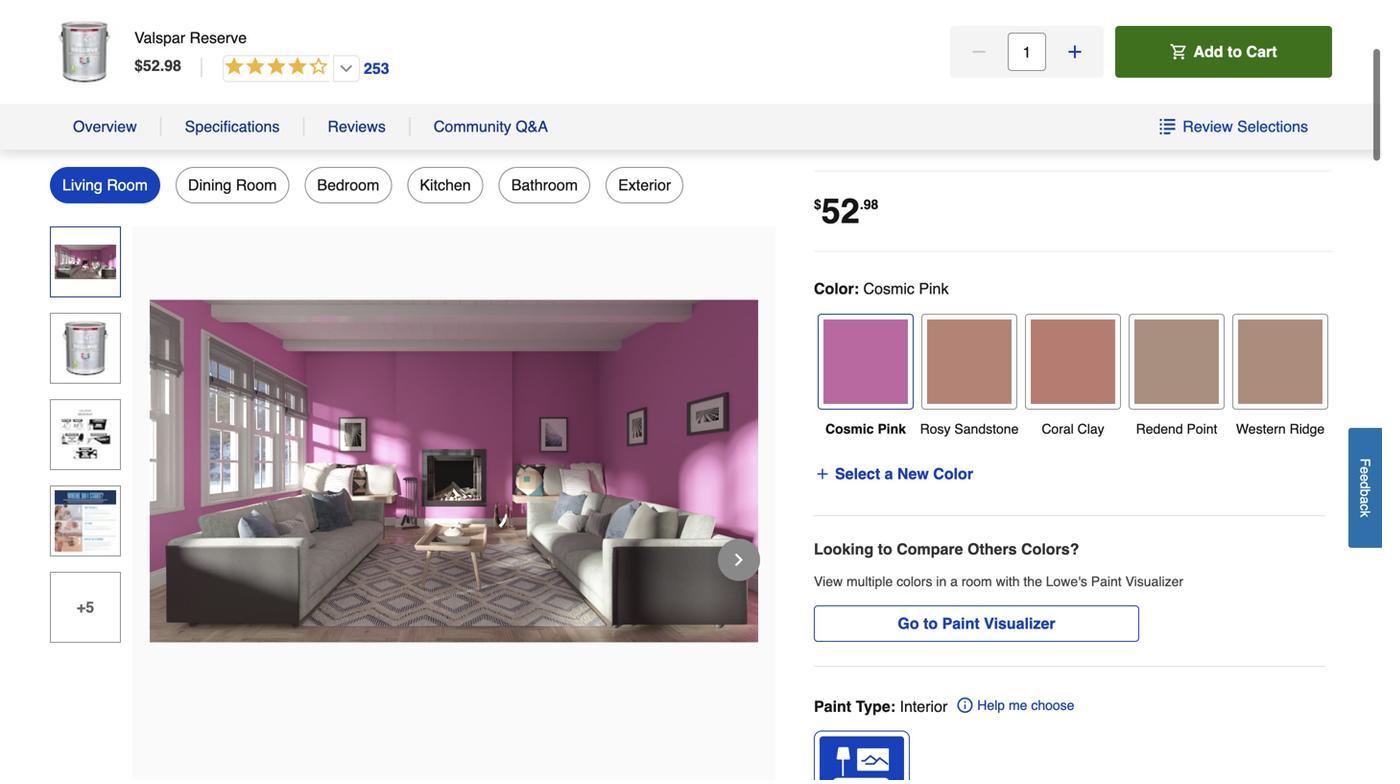 Task type: vqa. For each thing, say whether or not it's contained in the screenshot.
leftmost $
yes



Task type: describe. For each thing, give the bounding box(es) containing it.
choose
[[1032, 698, 1075, 714]]

. inside the $ 52 . 98
[[860, 197, 864, 212]]

0 vertical spatial visualizer
[[1126, 574, 1184, 590]]

redend
[[1137, 422, 1184, 437]]

help
[[978, 698, 1005, 714]]

coral clay
[[1042, 422, 1105, 437]]

add to cart button
[[1116, 26, 1333, 78]]

+5
[[77, 599, 94, 616]]

ridge
[[1290, 422, 1325, 437]]

coral
[[1042, 422, 1074, 437]]

f e e d b a c k
[[1358, 459, 1374, 518]]

$ inside the $ 52 . 98
[[814, 197, 822, 212]]

reviews
[[328, 118, 386, 135]]

reviews link
[[328, 117, 386, 136]]

clay
[[1078, 422, 1105, 437]]

to for looking
[[878, 541, 893, 558]]

thumbnail: 1 image
[[55, 404, 116, 466]]

help me choose button
[[958, 698, 1075, 716]]

point
[[1187, 422, 1218, 437]]

0 horizontal spatial living room image
[[55, 245, 116, 279]]

2 horizontal spatial a
[[1358, 497, 1374, 504]]

compare
[[897, 541, 964, 558]]

multiple
[[847, 574, 893, 590]]

go to paint visualizer button
[[814, 606, 1140, 643]]

sandstone
[[955, 422, 1019, 437]]

rosy sandstone
[[921, 422, 1019, 437]]

(1-
[[1232, 110, 1251, 128]]

color inside button
[[934, 465, 974, 483]]

type interior selected button
[[814, 731, 910, 781]]

living room
[[62, 176, 148, 194]]

exterior
[[618, 176, 671, 194]]

color : cosmic pink
[[814, 280, 949, 298]]

0 vertical spatial cosmic
[[864, 280, 915, 298]]

community q&a link
[[434, 117, 548, 136]]

reserve for valspar reserve eggshell base tintable latex interior paint + primer (1-gallon)
[[814, 110, 872, 128]]

interior inside valspar reserve eggshell base tintable latex interior paint + primer (1-gallon)
[[1078, 110, 1126, 128]]

help me choose
[[978, 698, 1075, 714]]

colors?
[[1022, 541, 1080, 558]]

1 horizontal spatial a
[[951, 574, 958, 590]]

community
[[434, 118, 512, 135]]

select a new color
[[835, 465, 974, 483]]

add to cart
[[1194, 43, 1278, 60]]

minus image
[[970, 42, 989, 61]]

cosmic pink
[[826, 422, 907, 437]]

room for living room
[[107, 176, 148, 194]]

looking
[[814, 541, 874, 558]]

Stepper number input field with increment and decrement buttons number field
[[1008, 33, 1047, 71]]

0 horizontal spatial $ 52 . 98
[[134, 57, 181, 74]]

valspar reserve
[[134, 29, 247, 47]]

dining room
[[188, 176, 277, 194]]

base
[[939, 110, 974, 128]]

plus image
[[815, 467, 831, 482]]

bedroom
[[317, 176, 380, 194]]

me
[[1009, 698, 1028, 714]]

go to paint visualizer
[[898, 615, 1056, 633]]

:
[[854, 280, 860, 298]]

paint inside valspar reserve eggshell base tintable latex interior paint + primer (1-gallon)
[[1130, 110, 1165, 128]]

lowe's
[[1046, 574, 1088, 590]]

cosmic inside option group
[[826, 422, 874, 437]]

+
[[1170, 110, 1179, 128]]

bathroom
[[512, 176, 578, 194]]

specifications link
[[185, 117, 280, 136]]

living
[[62, 176, 103, 194]]

latex
[[1036, 110, 1074, 128]]

overview link
[[73, 117, 137, 136]]

1 horizontal spatial pink
[[919, 280, 949, 298]]

others
[[968, 541, 1017, 558]]

review selections
[[1183, 118, 1309, 135]]

info image
[[958, 698, 973, 714]]

type:
[[856, 698, 896, 716]]

primer
[[1183, 110, 1228, 128]]

98 inside the $ 52 . 98
[[864, 197, 879, 212]]

0 vertical spatial .
[[160, 57, 164, 74]]

to for add
[[1228, 43, 1243, 60]]

colors
[[897, 574, 933, 590]]

b
[[1358, 489, 1374, 497]]

0 vertical spatial color
[[814, 280, 854, 298]]



Task type: locate. For each thing, give the bounding box(es) containing it.
kitchen
[[420, 176, 471, 194]]

overview
[[73, 118, 137, 135]]

0 vertical spatial $
[[134, 57, 143, 74]]

1 horizontal spatial $
[[814, 197, 822, 212]]

0 vertical spatial pink
[[919, 280, 949, 298]]

52 down valspar reserve
[[143, 57, 160, 74]]

dining
[[188, 176, 232, 194]]

$
[[134, 57, 143, 74], [814, 197, 822, 212]]

$ 52 . 98
[[134, 57, 181, 74], [814, 192, 879, 231]]

chevron right image
[[730, 551, 749, 570]]

thumbnail: 2 image
[[55, 491, 116, 552]]

cosmic
[[864, 280, 915, 298], [826, 422, 874, 437]]

valspar for valspar reserve eggshell base tintable latex interior paint + primer (1-gallon)
[[814, 87, 869, 105]]

looking to compare others colors?
[[814, 541, 1080, 558]]

4.3 stars image
[[222, 54, 390, 83]]

a right in
[[951, 574, 958, 590]]

k
[[1358, 511, 1374, 518]]

community q&a
[[434, 118, 548, 135]]

to inside button
[[1228, 43, 1243, 60]]

0 horizontal spatial reserve
[[190, 29, 247, 47]]

2 horizontal spatial to
[[1228, 43, 1243, 60]]

0 vertical spatial $ 52 . 98
[[134, 57, 181, 74]]

c
[[1358, 504, 1374, 511]]

option group
[[814, 299, 1333, 448]]

$ 52 . 98 down valspar reserve
[[134, 57, 181, 74]]

f
[[1358, 459, 1374, 467]]

paint left type:
[[814, 698, 852, 716]]

0 horizontal spatial .
[[160, 57, 164, 74]]

1 vertical spatial $
[[814, 197, 822, 212]]

0 horizontal spatial to
[[878, 541, 893, 558]]

0 horizontal spatial pink
[[878, 422, 907, 437]]

eggshell
[[876, 110, 935, 128]]

reserve
[[190, 29, 247, 47], [814, 110, 872, 128]]

1 horizontal spatial living room image
[[150, 300, 759, 643]]

paint inside button
[[943, 615, 980, 633]]

pink left rosy
[[878, 422, 907, 437]]

2 vertical spatial a
[[951, 574, 958, 590]]

a left new
[[885, 465, 894, 483]]

q&a
[[516, 118, 548, 135]]

tintable
[[978, 110, 1032, 128]]

2 room from the left
[[236, 176, 277, 194]]

1 horizontal spatial $ 52 . 98
[[814, 192, 879, 231]]

1 vertical spatial 98
[[864, 197, 879, 212]]

e up the d
[[1358, 467, 1374, 474]]

0 vertical spatial reserve
[[190, 29, 247, 47]]

to
[[1228, 43, 1243, 60], [878, 541, 893, 558], [924, 615, 938, 633]]

reserve left eggshell at right
[[814, 110, 872, 128]]

cart image
[[1171, 44, 1186, 60]]

room
[[107, 176, 148, 194], [236, 176, 277, 194]]

1 vertical spatial .
[[860, 197, 864, 212]]

52 up :
[[822, 192, 860, 231]]

0 vertical spatial living room image
[[55, 245, 116, 279]]

98
[[164, 57, 181, 74], [864, 197, 879, 212]]

paint left +
[[1130, 110, 1165, 128]]

1 horizontal spatial visualizer
[[1126, 574, 1184, 590]]

a up k
[[1358, 497, 1374, 504]]

cart
[[1247, 43, 1278, 60]]

e up b
[[1358, 474, 1374, 482]]

plus image
[[1066, 42, 1085, 61]]

productimage image
[[50, 17, 119, 86]]

review selections button
[[1159, 117, 1310, 136]]

pink
[[919, 280, 949, 298], [878, 422, 907, 437]]

0 vertical spatial to
[[1228, 43, 1243, 60]]

living room image
[[55, 245, 116, 279], [150, 300, 759, 643]]

1 vertical spatial reserve
[[814, 110, 872, 128]]

to right add
[[1228, 43, 1243, 60]]

valspar inside valspar reserve eggshell base tintable latex interior paint + primer (1-gallon)
[[814, 87, 869, 105]]

1 vertical spatial to
[[878, 541, 893, 558]]

1 vertical spatial cosmic
[[826, 422, 874, 437]]

1 e from the top
[[1358, 467, 1374, 474]]

room for dining room
[[236, 176, 277, 194]]

valspar reserve eggshell base tintable latex interior paint + primer (1-gallon) element
[[814, 85, 1333, 131]]

98 up color : cosmic pink
[[864, 197, 879, 212]]

room
[[962, 574, 993, 590]]

0 horizontal spatial room
[[107, 176, 148, 194]]

1 vertical spatial 52
[[822, 192, 860, 231]]

1 horizontal spatial reserve
[[814, 110, 872, 128]]

redend point
[[1137, 422, 1218, 437]]

0 horizontal spatial 52
[[143, 57, 160, 74]]

to inside button
[[924, 615, 938, 633]]

type interior selected image
[[820, 737, 905, 781]]

rosy
[[921, 422, 951, 437]]

2 vertical spatial to
[[924, 615, 938, 633]]

valspar reserve eggshell base tintable latex interior paint + primer (1-gallon)
[[814, 87, 1301, 128]]

add
[[1194, 43, 1224, 60]]

list view image
[[1160, 119, 1176, 134]]

new
[[898, 465, 929, 483]]

2 e from the top
[[1358, 474, 1374, 482]]

. down valspar reserve
[[160, 57, 164, 74]]

1 vertical spatial interior
[[900, 698, 948, 716]]

1 vertical spatial living room image
[[150, 300, 759, 643]]

0 horizontal spatial color
[[814, 280, 854, 298]]

select a new color button
[[814, 464, 975, 485]]

1 horizontal spatial valspar
[[814, 87, 869, 105]]

room right living
[[107, 176, 148, 194]]

reserve for valspar reserve
[[190, 29, 247, 47]]

cosmic right :
[[864, 280, 915, 298]]

in
[[937, 574, 947, 590]]

visualizer
[[1126, 574, 1184, 590], [984, 615, 1056, 633]]

to for go
[[924, 615, 938, 633]]

$ 52 . 98 up :
[[814, 192, 879, 231]]

1 vertical spatial visualizer
[[984, 615, 1056, 633]]

base thumbnail: 0 image
[[55, 318, 116, 379]]

go
[[898, 615, 920, 633]]

1 room from the left
[[107, 176, 148, 194]]

+5 button
[[50, 572, 121, 643]]

e
[[1358, 467, 1374, 474], [1358, 474, 1374, 482]]

1 horizontal spatial room
[[236, 176, 277, 194]]

color
[[814, 280, 854, 298], [934, 465, 974, 483]]

cosmic up the select
[[826, 422, 874, 437]]

0 horizontal spatial valspar
[[134, 29, 185, 47]]

western
[[1237, 422, 1286, 437]]

0 vertical spatial a
[[885, 465, 894, 483]]

visualizer inside button
[[984, 615, 1056, 633]]

review
[[1183, 118, 1234, 135]]

interior right the latex
[[1078, 110, 1126, 128]]

1 vertical spatial pink
[[878, 422, 907, 437]]

0 vertical spatial 98
[[164, 57, 181, 74]]

98 down valspar reserve
[[164, 57, 181, 74]]

pink inside option group
[[878, 422, 907, 437]]

with
[[996, 574, 1020, 590]]

paint down room
[[943, 615, 980, 633]]

select
[[835, 465, 881, 483]]

.
[[160, 57, 164, 74], [860, 197, 864, 212]]

western ridge
[[1237, 422, 1325, 437]]

253
[[364, 60, 390, 77]]

52
[[143, 57, 160, 74], [822, 192, 860, 231]]

to right the 'go'
[[924, 615, 938, 633]]

1 horizontal spatial to
[[924, 615, 938, 633]]

1 horizontal spatial .
[[860, 197, 864, 212]]

f e e d b a c k button
[[1349, 428, 1383, 548]]

1 horizontal spatial 52
[[822, 192, 860, 231]]

selections
[[1238, 118, 1309, 135]]

0 vertical spatial valspar
[[134, 29, 185, 47]]

the
[[1024, 574, 1043, 590]]

0 horizontal spatial interior
[[900, 698, 948, 716]]

1 horizontal spatial 98
[[864, 197, 879, 212]]

1 vertical spatial $ 52 . 98
[[814, 192, 879, 231]]

0 horizontal spatial visualizer
[[984, 615, 1056, 633]]

to up multiple
[[878, 541, 893, 558]]

room right dining
[[236, 176, 277, 194]]

pink right :
[[919, 280, 949, 298]]

valspar for valspar reserve
[[134, 29, 185, 47]]

paint
[[1130, 110, 1165, 128], [1092, 574, 1122, 590], [943, 615, 980, 633], [814, 698, 852, 716]]

0 vertical spatial interior
[[1078, 110, 1126, 128]]

visualizer down the with
[[984, 615, 1056, 633]]

1 horizontal spatial interior
[[1078, 110, 1126, 128]]

view
[[814, 574, 843, 590]]

visualizer right lowe's on the bottom
[[1126, 574, 1184, 590]]

interior
[[1078, 110, 1126, 128], [900, 698, 948, 716]]

1 vertical spatial color
[[934, 465, 974, 483]]

specifications
[[185, 118, 280, 135]]

1 horizontal spatial color
[[934, 465, 974, 483]]

0 vertical spatial 52
[[143, 57, 160, 74]]

. up color : cosmic pink
[[860, 197, 864, 212]]

0 horizontal spatial $
[[134, 57, 143, 74]]

gallon)
[[1251, 110, 1301, 128]]

reserve inside valspar reserve eggshell base tintable latex interior paint + primer (1-gallon)
[[814, 110, 872, 128]]

option group containing cosmic pink
[[814, 299, 1333, 448]]

interior left info icon
[[900, 698, 948, 716]]

paint right lowe's on the bottom
[[1092, 574, 1122, 590]]

valspar
[[134, 29, 185, 47], [814, 87, 869, 105]]

1 vertical spatial a
[[1358, 497, 1374, 504]]

paint type: interior
[[814, 698, 948, 716]]

0 horizontal spatial a
[[885, 465, 894, 483]]

0 horizontal spatial 98
[[164, 57, 181, 74]]

view multiple colors in a room with the lowe's paint visualizer
[[814, 574, 1184, 590]]

reserve up the specifications
[[190, 29, 247, 47]]

d
[[1358, 482, 1374, 489]]

1 vertical spatial valspar
[[814, 87, 869, 105]]



